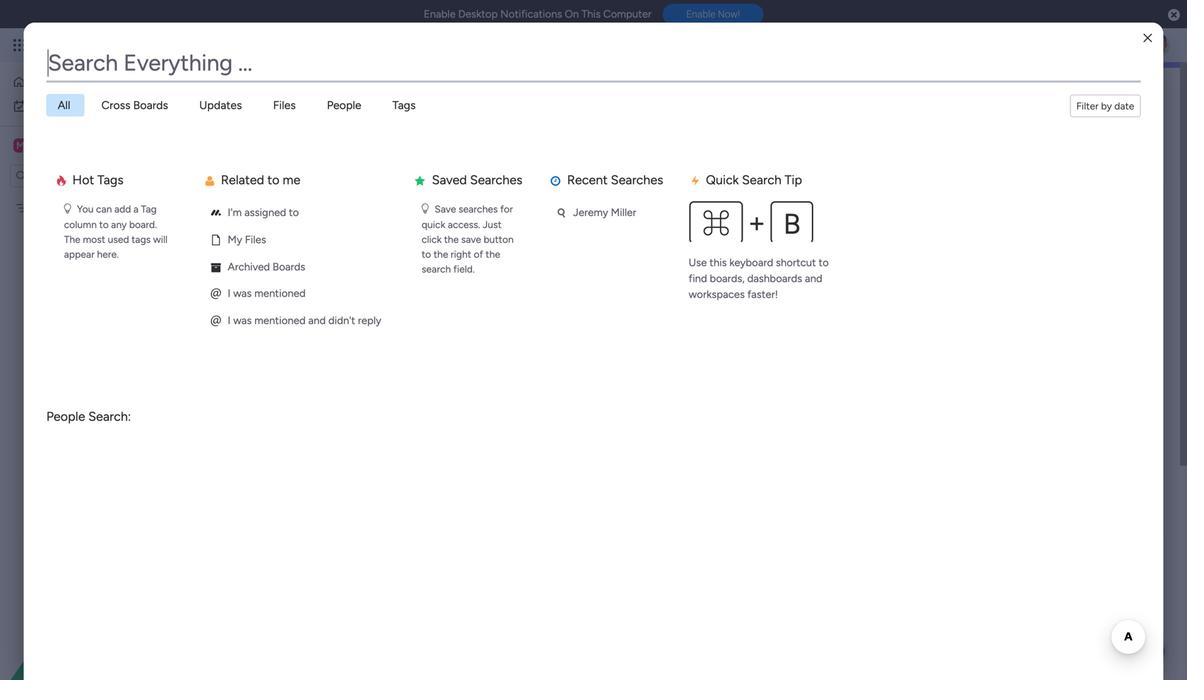 Task type: describe. For each thing, give the bounding box(es) containing it.
save searches for quick access. just click the save button to the right of the search field.
[[422, 203, 514, 275]]

click
[[422, 234, 442, 246]]

people for people search:
[[46, 409, 85, 425]]

work down dapulse favorite image
[[388, 191, 416, 206]]

monday inside 'manage and run all aspects of your work in one unified place. from everyday tasks, to advanced projects, and processes, monday work management allows you to connect the dots, work smarter, and achieve shared goals.'
[[503, 244, 539, 256]]

aspects
[[433, 229, 468, 241]]

dapulse bulb image
[[64, 203, 71, 216]]

achieve
[[471, 258, 505, 270]]

all
[[422, 229, 431, 241]]

updates link
[[188, 94, 256, 117]]

i for i was mentioned and didn't reply
[[228, 315, 231, 327]]

you
[[656, 244, 673, 256]]

work inside the "welcome to work management"
[[377, 113, 427, 140]]

cross
[[101, 99, 131, 112]]

my work option
[[8, 95, 172, 117]]

the down button
[[486, 248, 501, 260]]

your
[[482, 229, 502, 241]]

dapulse bulb image
[[422, 203, 429, 216]]

i'm assigned to
[[225, 206, 299, 219]]

searches
[[459, 203, 498, 215]]

all link
[[46, 94, 84, 117]]

files link
[[262, 94, 310, 117]]

access.
[[448, 219, 481, 231]]

manage and run all aspects of your work in one unified place. from everyday tasks, to advanced projects, and processes, monday work management allows you to connect the dots, work smarter, and achieve shared goals.
[[348, 229, 724, 270]]

monday pulse circle image
[[210, 206, 222, 222]]

for
[[501, 203, 513, 215]]

close image
[[1144, 33, 1153, 43]]

home
[[31, 76, 58, 88]]

my for my work
[[33, 100, 46, 112]]

you
[[77, 203, 94, 215]]

home link
[[8, 71, 172, 93]]

shared
[[508, 258, 537, 270]]

unified
[[558, 229, 588, 241]]

and down aspects
[[435, 244, 451, 256]]

help
[[1128, 645, 1153, 659]]

lottie animation element
[[0, 538, 180, 681]]

mentioned for i was mentioned and didn't reply
[[255, 315, 306, 327]]

people search:
[[46, 409, 131, 425]]

allows
[[626, 244, 654, 256]]

now!
[[718, 8, 741, 20]]

people link
[[316, 94, 376, 117]]

work down projects,
[[390, 258, 411, 270]]

recent
[[567, 173, 608, 188]]

0 vertical spatial tags
[[393, 99, 416, 112]]

saved
[[432, 173, 467, 188]]

filter by date button
[[1071, 95, 1142, 117]]

recent searches
[[564, 173, 664, 188]]

just
[[483, 219, 502, 231]]

enable now! button
[[663, 4, 764, 25]]

add
[[114, 203, 131, 215]]

tag
[[141, 203, 157, 215]]

welcome
[[377, 103, 425, 116]]

enable for enable now!
[[687, 8, 716, 20]]

jeremy
[[574, 206, 609, 219]]

my work link
[[8, 95, 172, 117]]

right
[[451, 248, 472, 260]]

you can add a tag column to any board. the most used tags will appear here.
[[64, 203, 168, 260]]

save
[[435, 203, 456, 215]]

1 vertical spatial files
[[245, 234, 266, 246]]

smarter,
[[414, 258, 450, 270]]

all
[[58, 99, 70, 112]]

and inside use this keyboard shortcut to find boards, dashboards and workspaces faster!
[[805, 272, 823, 285]]

archived
[[228, 261, 270, 273]]

filter by date
[[1077, 100, 1135, 112]]

any
[[111, 219, 127, 231]]

was for i was mentioned
[[233, 287, 252, 300]]

dapulse mention image for i was mentioned
[[210, 287, 222, 302]]

was for i was mentioned and didn't reply
[[233, 315, 252, 327]]

connect
[[687, 244, 723, 256]]

save
[[461, 234, 482, 246]]

processes,
[[454, 244, 501, 256]]

m button
[[10, 134, 138, 158]]

date
[[1115, 100, 1135, 112]]

quick
[[422, 219, 446, 231]]

jeremy miller link
[[544, 201, 671, 225]]

user image
[[205, 176, 214, 187]]

my for my files
[[228, 234, 242, 246]]

boards for cross boards
[[133, 99, 168, 112]]

dapulse close image
[[1169, 8, 1181, 23]]

the up search
[[434, 248, 449, 260]]

management inside 'manage and run all aspects of your work in one unified place. from everyday tasks, to advanced projects, and processes, monday work management allows you to connect the dots, work smarter, and achieve shared goals.'
[[566, 244, 624, 256]]

projects,
[[394, 244, 433, 256]]

i was mentioned and didn't reply link
[[198, 310, 394, 333]]

enable now!
[[687, 8, 741, 20]]

saved searches
[[429, 173, 523, 188]]

from
[[619, 229, 642, 241]]

quick search tip
[[703, 173, 803, 188]]

project management list box
[[0, 193, 180, 411]]

terry turtle image
[[1148, 34, 1171, 57]]

dapulse doc image
[[210, 233, 222, 249]]

tags
[[132, 234, 151, 246]]

home option
[[8, 71, 172, 93]]

Search Everything ... field
[[46, 45, 1142, 81]]

work inside option
[[49, 100, 70, 112]]

archived boards link
[[198, 256, 394, 279]]

field.
[[454, 263, 475, 275]]

⌘
[[703, 207, 731, 241]]

updates
[[199, 99, 242, 112]]

related to me
[[218, 173, 301, 188]]

work management product
[[388, 191, 542, 206]]

run
[[405, 229, 419, 241]]

will
[[153, 234, 168, 246]]

search
[[743, 173, 782, 188]]

enable for enable desktop notifications on this computer
[[424, 8, 456, 21]]

and left run
[[386, 229, 402, 241]]

people for people
[[327, 99, 362, 112]]

my work
[[33, 100, 70, 112]]

quick
[[706, 173, 739, 188]]

work left the in
[[504, 229, 526, 241]]

dapulse board filter image
[[556, 206, 567, 222]]

management inside the "welcome to work management"
[[433, 113, 567, 140]]

of inside 'manage and run all aspects of your work in one unified place. from everyday tasks, to advanced projects, and processes, monday work management allows you to connect the dots, work smarter, and achieve shared goals.'
[[470, 229, 480, 241]]



Task type: vqa. For each thing, say whether or not it's contained in the screenshot.
'Photo'
no



Task type: locate. For each thing, give the bounding box(es) containing it.
m
[[16, 140, 25, 152]]

searches up the product at top
[[470, 173, 523, 188]]

searches for recent searches
[[611, 173, 664, 188]]

workspace image
[[13, 138, 28, 153]]

work up dapulse favorite image
[[377, 113, 427, 140]]

boards for archived boards
[[273, 261, 306, 273]]

here.
[[97, 248, 119, 260]]

v2 bolt switch full image
[[692, 175, 700, 188]]

goals.
[[540, 258, 565, 270]]

None field
[[46, 45, 1142, 81]]

1 enable from the left
[[424, 8, 456, 21]]

column
[[64, 219, 97, 231]]

enable left now!
[[687, 8, 716, 20]]

use this keyboard shortcut to find boards, dashboards and workspaces faster!
[[689, 257, 829, 301]]

by
[[1102, 100, 1113, 112]]

1 vertical spatial dapulse mention image
[[210, 314, 222, 330]]

Search in workspace field
[[30, 168, 118, 184]]

archived boards
[[225, 261, 306, 273]]

to down click
[[422, 248, 431, 260]]

assigned
[[245, 206, 286, 219]]

monday
[[63, 37, 111, 53], [503, 244, 539, 256]]

1 vertical spatial boards
[[273, 261, 306, 273]]

manage
[[348, 229, 383, 241]]

0 vertical spatial i
[[228, 287, 231, 300]]

people left search:
[[46, 409, 85, 425]]

2 mentioned from the top
[[255, 315, 306, 327]]

boards
[[133, 99, 168, 112], [273, 261, 306, 273]]

hot
[[73, 173, 94, 188]]

i inside i was mentioned link
[[228, 287, 231, 300]]

0 horizontal spatial monday
[[63, 37, 111, 53]]

dots,
[[365, 258, 387, 270]]

1 mentioned from the top
[[255, 287, 306, 300]]

enable desktop notifications on this computer
[[424, 8, 652, 21]]

cross boards
[[101, 99, 168, 112]]

and down the processes,
[[452, 258, 469, 270]]

1 horizontal spatial people
[[327, 99, 362, 112]]

in
[[528, 229, 536, 241]]

1 horizontal spatial boards
[[273, 261, 306, 273]]

monday up 'home' link
[[63, 37, 111, 53]]

0 horizontal spatial my
[[33, 100, 46, 112]]

a
[[134, 203, 139, 215]]

dapulse mention image for i was mentioned and didn't reply
[[210, 314, 222, 330]]

0 vertical spatial dapulse mention image
[[210, 287, 222, 302]]

tasks,
[[687, 229, 712, 241]]

shortcut
[[776, 257, 817, 269]]

my right dapulse doc image
[[228, 234, 242, 246]]

tags
[[393, 99, 416, 112], [97, 173, 124, 188]]

of down save
[[474, 248, 484, 260]]

work up goals.
[[542, 244, 563, 256]]

1 vertical spatial mentioned
[[255, 315, 306, 327]]

management
[[143, 37, 220, 53], [433, 113, 567, 140], [419, 191, 494, 206], [566, 244, 624, 256]]

work down home
[[49, 100, 70, 112]]

management
[[68, 202, 126, 214]]

1 vertical spatial my
[[228, 234, 242, 246]]

use
[[689, 257, 707, 269]]

everyday
[[644, 229, 684, 241]]

option
[[0, 196, 180, 198]]

enable left desktop in the top of the page
[[424, 8, 456, 21]]

this
[[582, 8, 601, 21]]

my files
[[225, 234, 266, 246]]

mentioned down i was mentioned
[[255, 315, 306, 327]]

1 horizontal spatial enable
[[687, 8, 716, 20]]

me
[[283, 173, 301, 188]]

search:
[[88, 409, 131, 425]]

1 was from the top
[[233, 287, 252, 300]]

people
[[327, 99, 362, 112], [46, 409, 85, 425]]

0 horizontal spatial enable
[[424, 8, 456, 21]]

welcome to work management
[[377, 103, 567, 140]]

mentioned down archived boards
[[255, 287, 306, 300]]

0 horizontal spatial people
[[46, 409, 85, 425]]

files left people link
[[273, 99, 296, 112]]

the
[[64, 234, 80, 246]]

enable inside button
[[687, 8, 716, 20]]

1 horizontal spatial my
[[228, 234, 242, 246]]

i for i was mentioned
[[228, 287, 231, 300]]

2 searches from the left
[[611, 173, 664, 188]]

1 horizontal spatial monday
[[503, 244, 539, 256]]

of inside save searches for quick access. just click the save button to the right of the search field.
[[474, 248, 484, 260]]

1 vertical spatial was
[[233, 315, 252, 327]]

searches
[[470, 173, 523, 188], [611, 173, 664, 188]]

boards,
[[710, 272, 745, 285]]

0 horizontal spatial searches
[[470, 173, 523, 188]]

1 vertical spatial tags
[[97, 173, 124, 188]]

to right tasks,
[[714, 229, 724, 241]]

enable
[[424, 8, 456, 21], [687, 8, 716, 20]]

to right you
[[675, 244, 684, 256]]

searches up miller
[[611, 173, 664, 188]]

0 vertical spatial my
[[33, 100, 46, 112]]

can
[[96, 203, 112, 215]]

1 dapulse mention image from the top
[[210, 287, 222, 302]]

to inside the you can add a tag column to any board. the most used tags will appear here.
[[99, 219, 109, 231]]

to inside "link"
[[289, 206, 299, 219]]

and left didn't
[[308, 315, 326, 327]]

0 horizontal spatial boards
[[133, 99, 168, 112]]

0 vertical spatial boards
[[133, 99, 168, 112]]

0 horizontal spatial tags
[[97, 173, 124, 188]]

to right welcome
[[428, 103, 438, 116]]

place.
[[591, 229, 617, 241]]

of up the processes,
[[470, 229, 480, 241]]

i
[[228, 287, 231, 300], [228, 315, 231, 327]]

used
[[108, 234, 129, 246]]

and down the shortcut in the top of the page
[[805, 272, 823, 285]]

0 vertical spatial monday
[[63, 37, 111, 53]]

keyboard
[[730, 257, 774, 269]]

to inside use this keyboard shortcut to find boards, dashboards and workspaces faster!
[[819, 257, 829, 269]]

the down advanced
[[348, 258, 363, 270]]

dapulse mention image inside i was mentioned link
[[210, 287, 222, 302]]

0 vertical spatial was
[[233, 287, 252, 300]]

monday work management
[[63, 37, 220, 53]]

of
[[470, 229, 480, 241], [474, 248, 484, 260]]

board.
[[129, 219, 157, 231]]

i down i was mentioned
[[228, 315, 231, 327]]

i down archived
[[228, 287, 231, 300]]

0 vertical spatial files
[[273, 99, 296, 112]]

advanced
[[348, 244, 391, 256]]

this
[[710, 257, 727, 269]]

1 vertical spatial of
[[474, 248, 484, 260]]

tags right hot
[[97, 173, 124, 188]]

1 horizontal spatial searches
[[611, 173, 664, 188]]

1 vertical spatial monday
[[503, 244, 539, 256]]

to inside the "welcome to work management"
[[428, 103, 438, 116]]

2 i from the top
[[228, 315, 231, 327]]

button
[[484, 234, 514, 246]]

2 dapulse mention image from the top
[[210, 314, 222, 330]]

archive image
[[210, 263, 222, 273]]

dapulse mention image
[[210, 287, 222, 302], [210, 314, 222, 330]]

boards down my files link
[[273, 261, 306, 273]]

0 vertical spatial of
[[470, 229, 480, 241]]

jeremy miller
[[571, 206, 637, 219]]

to right the shortcut in the top of the page
[[819, 257, 829, 269]]

clock o image
[[551, 176, 561, 187]]

2 was from the top
[[233, 315, 252, 327]]

monday up shared
[[503, 244, 539, 256]]

my files link
[[198, 229, 394, 252]]

computer
[[604, 8, 652, 21]]

dapulse favorite image
[[415, 175, 426, 188]]

tags right people link
[[393, 99, 416, 112]]

files down i'm assigned to on the left top of page
[[245, 234, 266, 246]]

0 horizontal spatial files
[[245, 234, 266, 246]]

boards inside cross boards link
[[133, 99, 168, 112]]

1 i from the top
[[228, 287, 231, 300]]

was down archived
[[233, 287, 252, 300]]

+
[[749, 206, 766, 240]]

searches for saved searches
[[470, 173, 523, 188]]

search
[[422, 263, 451, 275]]

to up my files link
[[289, 206, 299, 219]]

was
[[233, 287, 252, 300], [233, 315, 252, 327]]

product
[[497, 191, 542, 206]]

appear
[[64, 248, 95, 260]]

work up 'home' link
[[114, 37, 140, 53]]

1 vertical spatial people
[[46, 409, 85, 425]]

related
[[221, 173, 264, 188]]

find
[[689, 272, 708, 285]]

lottie animation image
[[0, 538, 180, 681]]

dapulse search hot tags image
[[57, 175, 66, 188]]

tags link
[[381, 94, 430, 117]]

0 vertical spatial mentioned
[[255, 287, 306, 300]]

boards inside "archived boards" link
[[273, 261, 306, 273]]

mentioned for i was mentioned
[[255, 287, 306, 300]]

to left me
[[268, 173, 280, 188]]

boards right cross
[[133, 99, 168, 112]]

was down i was mentioned
[[233, 315, 252, 327]]

didn't
[[329, 315, 355, 327]]

the inside 'manage and run all aspects of your work in one unified place. from everyday tasks, to advanced projects, and processes, monday work management allows you to connect the dots, work smarter, and achieve shared goals.'
[[348, 258, 363, 270]]

to
[[428, 103, 438, 116], [268, 173, 280, 188], [289, 206, 299, 219], [99, 219, 109, 231], [714, 229, 724, 241], [675, 244, 684, 256], [422, 248, 431, 260], [819, 257, 829, 269]]

files
[[273, 99, 296, 112], [245, 234, 266, 246]]

my inside option
[[33, 100, 46, 112]]

1 horizontal spatial files
[[273, 99, 296, 112]]

the
[[444, 234, 459, 246], [434, 248, 449, 260], [486, 248, 501, 260], [348, 258, 363, 270]]

1 vertical spatial i
[[228, 315, 231, 327]]

the up right at left
[[444, 234, 459, 246]]

2 enable from the left
[[687, 8, 716, 20]]

project management
[[33, 202, 126, 214]]

faster!
[[748, 288, 779, 301]]

i'm assigned to link
[[198, 201, 394, 225]]

to left any
[[99, 219, 109, 231]]

dashboards
[[748, 272, 803, 285]]

to inside save searches for quick access. just click the save button to the right of the search field.
[[422, 248, 431, 260]]

1 horizontal spatial tags
[[393, 99, 416, 112]]

0 vertical spatial people
[[327, 99, 362, 112]]

b
[[784, 207, 801, 241]]

and
[[386, 229, 402, 241], [435, 244, 451, 256], [452, 258, 469, 270], [805, 272, 823, 285], [308, 315, 326, 327]]

reply
[[358, 315, 382, 327]]

dapulse mention image inside the i was mentioned and didn't reply link
[[210, 314, 222, 330]]

select product image
[[13, 38, 27, 52]]

1 searches from the left
[[470, 173, 523, 188]]

tip
[[785, 173, 803, 188]]

people left welcome
[[327, 99, 362, 112]]

my down home
[[33, 100, 46, 112]]



